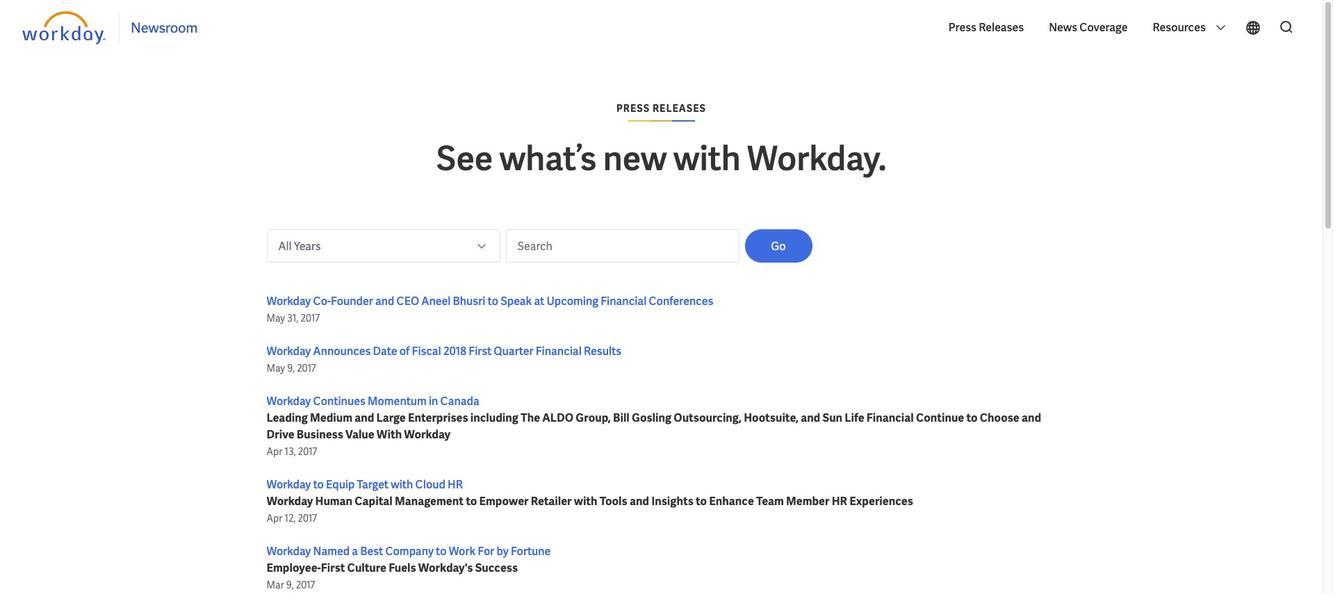 Task type: locate. For each thing, give the bounding box(es) containing it.
conferences
[[649, 294, 714, 309]]

0 vertical spatial with
[[674, 137, 741, 180]]

0 horizontal spatial financial
[[536, 344, 582, 359]]

workday for announces
[[267, 344, 311, 359]]

continues
[[313, 394, 366, 409]]

to left the 'choose'
[[967, 411, 978, 425]]

0 horizontal spatial hr
[[448, 478, 463, 492]]

and up value
[[355, 411, 374, 425]]

to
[[488, 294, 498, 309], [967, 411, 978, 425], [313, 478, 324, 492], [466, 494, 477, 509], [696, 494, 707, 509], [436, 544, 447, 559]]

apr inside workday continues momentum in canada leading medium and large enterprises including the aldo group, bill gosling outsourcing, hootsuite, and sun life financial continue to choose and drive business value with workday apr 13, 2017
[[267, 446, 283, 458]]

0 horizontal spatial first
[[321, 561, 345, 576]]

workday inside workday named a best company to work for by fortune employee-first culture fuels workday's success mar 9, 2017
[[267, 544, 311, 559]]

apr left 12,
[[267, 512, 283, 525]]

workday up leading
[[267, 394, 311, 409]]

financial left results
[[536, 344, 582, 359]]

results
[[584, 344, 622, 359]]

insights
[[652, 494, 694, 509]]

with left tools
[[574, 494, 598, 509]]

speak
[[501, 294, 532, 309]]

see
[[436, 137, 493, 180]]

of
[[400, 344, 410, 359]]

momentum
[[368, 394, 427, 409]]

1 vertical spatial may
[[267, 362, 285, 375]]

2 may from the top
[[267, 362, 285, 375]]

1 vertical spatial financial
[[536, 344, 582, 359]]

2 horizontal spatial financial
[[867, 411, 914, 425]]

9,
[[287, 362, 295, 375], [286, 579, 294, 592]]

workday for named
[[267, 544, 311, 559]]

1 horizontal spatial financial
[[601, 294, 647, 309]]

retailer
[[531, 494, 572, 509]]

and
[[375, 294, 394, 309], [355, 411, 374, 425], [801, 411, 821, 425], [1022, 411, 1042, 425], [630, 494, 649, 509]]

announces
[[313, 344, 371, 359]]

financial right upcoming
[[601, 294, 647, 309]]

2 apr from the top
[[267, 512, 283, 525]]

workday named a best company to work for by fortune employee-first culture fuels workday's success mar 9, 2017
[[267, 544, 551, 592]]

0 vertical spatial hr
[[448, 478, 463, 492]]

tools
[[600, 494, 628, 509]]

1 vertical spatial 9,
[[286, 579, 294, 592]]

hr
[[448, 478, 463, 492], [832, 494, 848, 509]]

what's
[[500, 137, 597, 180]]

with left cloud
[[391, 478, 413, 492]]

workday continues momentum in canada leading medium and large enterprises including the aldo group, bill gosling outsourcing, hootsuite, and sun life financial continue to choose and drive business value with workday apr 13, 2017
[[267, 394, 1042, 458]]

go to the newsroom homepage image
[[22, 11, 108, 44]]

workday
[[267, 294, 311, 309], [267, 344, 311, 359], [267, 394, 311, 409], [404, 428, 451, 442], [267, 478, 311, 492], [267, 494, 313, 509], [267, 544, 311, 559]]

0 vertical spatial financial
[[601, 294, 647, 309]]

0 vertical spatial first
[[469, 344, 492, 359]]

aldo
[[543, 411, 574, 425]]

may up leading
[[267, 362, 285, 375]]

medium
[[310, 411, 353, 425]]

workday to equip target with cloud hr workday human capital management to empower retailer with tools and insights to enhance team member hr experiences apr 12, 2017
[[267, 478, 913, 525]]

workday announces date of fiscal 2018 first quarter financial results may 9, 2017
[[267, 344, 622, 375]]

2017 right 31,
[[301, 312, 320, 325]]

0 vertical spatial apr
[[267, 446, 283, 458]]

press
[[617, 102, 650, 115]]

financial right life in the bottom right of the page
[[867, 411, 914, 425]]

workday down 31,
[[267, 344, 311, 359]]

and left 'sun'
[[801, 411, 821, 425]]

quarter
[[494, 344, 534, 359]]

first right 2018
[[469, 344, 492, 359]]

financial inside workday co-founder and ceo aneel bhusri to speak at upcoming financial conferences may 31, 2017
[[601, 294, 647, 309]]

1 vertical spatial first
[[321, 561, 345, 576]]

gosling
[[632, 411, 672, 425]]

ceo
[[397, 294, 419, 309]]

founder
[[331, 294, 373, 309]]

date
[[373, 344, 397, 359]]

work
[[449, 544, 476, 559]]

1 vertical spatial with
[[391, 478, 413, 492]]

fortune
[[511, 544, 551, 559]]

experiences
[[850, 494, 913, 509]]

hr right cloud
[[448, 478, 463, 492]]

9, inside workday named a best company to work for by fortune employee-first culture fuels workday's success mar 9, 2017
[[286, 579, 294, 592]]

leading
[[267, 411, 308, 425]]

workday co-founder and ceo aneel bhusri to speak at upcoming financial conferences may 31, 2017
[[267, 294, 714, 325]]

with down the releases
[[674, 137, 741, 180]]

to inside workday co-founder and ceo aneel bhusri to speak at upcoming financial conferences may 31, 2017
[[488, 294, 498, 309]]

at
[[534, 294, 545, 309]]

2017 down announces
[[297, 362, 316, 375]]

success
[[475, 561, 518, 576]]

with
[[674, 137, 741, 180], [391, 478, 413, 492], [574, 494, 598, 509]]

2 horizontal spatial with
[[674, 137, 741, 180]]

1 horizontal spatial first
[[469, 344, 492, 359]]

business
[[297, 428, 343, 442]]

and inside workday co-founder and ceo aneel bhusri to speak at upcoming financial conferences may 31, 2017
[[375, 294, 394, 309]]

2017 right 13,
[[298, 446, 317, 458]]

9, right mar
[[286, 579, 294, 592]]

9, up leading
[[287, 362, 295, 375]]

management
[[395, 494, 464, 509]]

enhance
[[709, 494, 754, 509]]

workday inside workday co-founder and ceo aneel bhusri to speak at upcoming financial conferences may 31, 2017
[[267, 294, 311, 309]]

may left 31,
[[267, 312, 285, 325]]

1 may from the top
[[267, 312, 285, 325]]

workday inside workday announces date of fiscal 2018 first quarter financial results may 9, 2017
[[267, 344, 311, 359]]

and left ceo
[[375, 294, 394, 309]]

may
[[267, 312, 285, 325], [267, 362, 285, 375]]

2 vertical spatial with
[[574, 494, 598, 509]]

hr right member
[[832, 494, 848, 509]]

1 vertical spatial hr
[[832, 494, 848, 509]]

life
[[845, 411, 865, 425]]

workday named a best company to work for by fortune link
[[267, 544, 551, 559]]

to up workday's
[[436, 544, 447, 559]]

mar
[[267, 579, 284, 592]]

0 vertical spatial may
[[267, 312, 285, 325]]

workday co-founder and ceo aneel bhusri to speak at upcoming financial conferences link
[[267, 294, 714, 309]]

2 vertical spatial financial
[[867, 411, 914, 425]]

workday up 31,
[[267, 294, 311, 309]]

press releases link
[[942, 10, 1031, 46]]

and right tools
[[630, 494, 649, 509]]

1 apr from the top
[[267, 446, 283, 458]]

workday continues momentum in canada link
[[267, 394, 480, 409]]

workday down 13,
[[267, 478, 311, 492]]

first down named on the left bottom of the page
[[321, 561, 345, 576]]

apr
[[267, 446, 283, 458], [267, 512, 283, 525]]

with
[[377, 428, 402, 442]]

2017 down employee-
[[296, 579, 315, 592]]

1 horizontal spatial hr
[[832, 494, 848, 509]]

to left empower on the left bottom of the page
[[466, 494, 477, 509]]

apr left 13,
[[267, 446, 283, 458]]

1 vertical spatial apr
[[267, 512, 283, 525]]

workday up employee-
[[267, 544, 311, 559]]

first
[[469, 344, 492, 359], [321, 561, 345, 576]]

2017 right 12,
[[298, 512, 317, 525]]

2017
[[301, 312, 320, 325], [297, 362, 316, 375], [298, 446, 317, 458], [298, 512, 317, 525], [296, 579, 315, 592]]

in
[[429, 394, 438, 409]]

a
[[352, 544, 358, 559]]

13,
[[285, 446, 296, 458]]

to left speak
[[488, 294, 498, 309]]

human
[[315, 494, 353, 509]]

2017 inside workday named a best company to work for by fortune employee-first culture fuels workday's success mar 9, 2017
[[296, 579, 315, 592]]

to right insights
[[696, 494, 707, 509]]

newsroom link
[[131, 19, 198, 37]]

None search field
[[1270, 13, 1301, 42]]

workday for to
[[267, 478, 311, 492]]

team
[[756, 494, 784, 509]]

workday for co-
[[267, 294, 311, 309]]

0 vertical spatial 9,
[[287, 362, 295, 375]]



Task type: vqa. For each thing, say whether or not it's contained in the screenshot.
11,
no



Task type: describe. For each thing, give the bounding box(es) containing it.
2017 inside workday announces date of fiscal 2018 first quarter financial results may 9, 2017
[[297, 362, 316, 375]]

may inside workday announces date of fiscal 2018 first quarter financial results may 9, 2017
[[267, 362, 285, 375]]

target
[[357, 478, 389, 492]]

globe icon image
[[1245, 19, 1262, 36]]

member
[[786, 494, 830, 509]]

news
[[1049, 20, 1078, 35]]

2017 inside workday co-founder and ceo aneel bhusri to speak at upcoming financial conferences may 31, 2017
[[301, 312, 320, 325]]

equip
[[326, 478, 355, 492]]

press releases
[[949, 20, 1024, 35]]

cloud
[[415, 478, 446, 492]]

upcoming
[[547, 294, 599, 309]]

company
[[385, 544, 434, 559]]

to inside workday named a best company to work for by fortune employee-first culture fuels workday's success mar 9, 2017
[[436, 544, 447, 559]]

12,
[[285, 512, 296, 525]]

2017 inside workday continues momentum in canada leading medium and large enterprises including the aldo group, bill gosling outsourcing, hootsuite, and sun life financial continue to choose and drive business value with workday apr 13, 2017
[[298, 446, 317, 458]]

workday down enterprises
[[404, 428, 451, 442]]

including
[[471, 411, 519, 425]]

enterprises
[[408, 411, 468, 425]]

Search text field
[[506, 229, 739, 263]]

bill
[[613, 411, 630, 425]]

large
[[376, 411, 406, 425]]

31,
[[287, 312, 299, 325]]

bhusri
[[453, 294, 486, 309]]

and right the 'choose'
[[1022, 411, 1042, 425]]

to left equip
[[313, 478, 324, 492]]

newsroom
[[131, 19, 198, 37]]

employee-
[[267, 561, 321, 576]]

workday to equip target with cloud hr link
[[267, 478, 463, 492]]

2017 inside the workday to equip target with cloud hr workday human capital management to empower retailer with tools and insights to enhance team member hr experiences apr 12, 2017
[[298, 512, 317, 525]]

coverage
[[1080, 20, 1128, 35]]

0 horizontal spatial with
[[391, 478, 413, 492]]

2018
[[443, 344, 467, 359]]

go button
[[745, 229, 812, 263]]

1 horizontal spatial with
[[574, 494, 598, 509]]

outsourcing,
[[674, 411, 742, 425]]

financial inside workday announces date of fiscal 2018 first quarter financial results may 9, 2017
[[536, 344, 582, 359]]

the
[[521, 411, 540, 425]]

fiscal
[[412, 344, 441, 359]]

aneel
[[422, 294, 451, 309]]

first inside workday announces date of fiscal 2018 first quarter financial results may 9, 2017
[[469, 344, 492, 359]]

value
[[346, 428, 375, 442]]

go
[[771, 239, 786, 254]]

workday.
[[747, 137, 887, 180]]

first inside workday named a best company to work for by fortune employee-first culture fuels workday's success mar 9, 2017
[[321, 561, 345, 576]]

fuels
[[389, 561, 416, 576]]

continue
[[916, 411, 965, 425]]

workday for continues
[[267, 394, 311, 409]]

resources
[[1153, 20, 1208, 35]]

may inside workday co-founder and ceo aneel bhusri to speak at upcoming financial conferences may 31, 2017
[[267, 312, 285, 325]]

hootsuite,
[[744, 411, 799, 425]]

see what's new with workday.
[[436, 137, 887, 180]]

choose
[[980, 411, 1020, 425]]

drive
[[267, 428, 295, 442]]

news coverage link
[[1042, 10, 1135, 46]]

workday's
[[418, 561, 473, 576]]

apr inside the workday to equip target with cloud hr workday human capital management to empower retailer with tools and insights to enhance team member hr experiences apr 12, 2017
[[267, 512, 283, 525]]

workday up 12,
[[267, 494, 313, 509]]

resources link
[[1146, 10, 1234, 46]]

empower
[[479, 494, 529, 509]]

news coverage
[[1049, 20, 1128, 35]]

releases
[[653, 102, 706, 115]]

to inside workday continues momentum in canada leading medium and large enterprises including the aldo group, bill gosling outsourcing, hootsuite, and sun life financial continue to choose and drive business value with workday apr 13, 2017
[[967, 411, 978, 425]]

press
[[949, 20, 977, 35]]

9, inside workday announces date of fiscal 2018 first quarter financial results may 9, 2017
[[287, 362, 295, 375]]

new
[[603, 137, 667, 180]]

for
[[478, 544, 495, 559]]

and inside the workday to equip target with cloud hr workday human capital management to empower retailer with tools and insights to enhance team member hr experiences apr 12, 2017
[[630, 494, 649, 509]]

releases
[[979, 20, 1024, 35]]

co-
[[313, 294, 331, 309]]

capital
[[355, 494, 393, 509]]

sun
[[823, 411, 843, 425]]

culture
[[347, 561, 387, 576]]

named
[[313, 544, 350, 559]]

by
[[497, 544, 509, 559]]

best
[[360, 544, 383, 559]]

press releases
[[617, 102, 706, 115]]

workday announces date of fiscal 2018 first quarter financial results link
[[267, 344, 622, 359]]

financial inside workday continues momentum in canada leading medium and large enterprises including the aldo group, bill gosling outsourcing, hootsuite, and sun life financial continue to choose and drive business value with workday apr 13, 2017
[[867, 411, 914, 425]]

canada
[[440, 394, 480, 409]]

group,
[[576, 411, 611, 425]]



